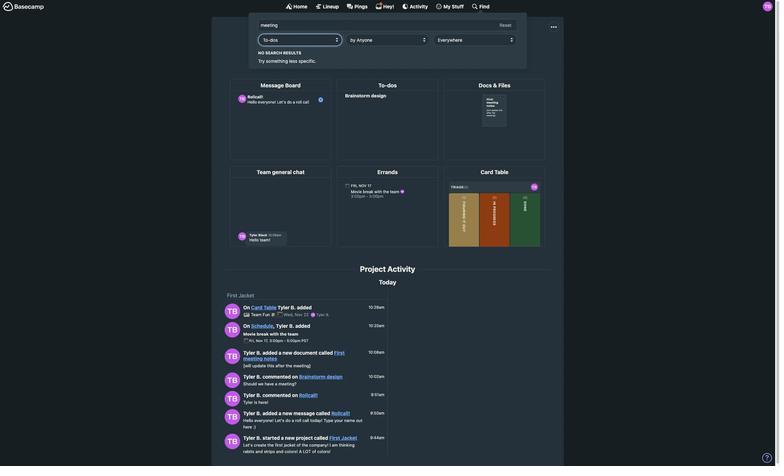 Task type: vqa. For each thing, say whether or not it's contained in the screenshot.


Task type: locate. For each thing, give the bounding box(es) containing it.
first down started
[[275, 443, 283, 448]]

thinking down name
[[339, 443, 355, 448]]

jacket for first jacket let's create the first jacket of the company! i am thinking rabits and strips and colors! a lot of colors!
[[384, 30, 416, 42]]

10:02am
[[369, 374, 385, 379]]

first jacket link down your
[[330, 435, 357, 441]]

tyler black image
[[225, 304, 240, 319], [225, 373, 240, 389], [225, 410, 240, 425]]

tyler right "," on the left of the page
[[276, 323, 288, 329]]

0 vertical spatial called
[[319, 350, 333, 356]]

company! inside first jacket let's create the first jacket of the company! i am thinking rabits and strips and colors! a lot of colors!
[[347, 45, 370, 50]]

10:08am element
[[369, 350, 385, 355]]

1 horizontal spatial first
[[307, 45, 316, 50]]

[will
[[243, 363, 251, 369]]

0 horizontal spatial rabits
[[243, 449, 255, 454]]

commented down should we have a meeting?
[[263, 393, 291, 398]]

strips
[[428, 45, 441, 50], [264, 449, 275, 454]]

2 on from the top
[[243, 323, 250, 329]]

tyler black image down first jacket
[[225, 304, 240, 319]]

wed, nov 22
[[284, 312, 310, 318]]

rollcall! link up your
[[332, 411, 350, 417]]

on left card
[[243, 305, 250, 311]]

rollcall! down brainstorm
[[299, 393, 318, 398]]

first up the specific.
[[307, 45, 316, 50]]

0 vertical spatial lot
[[474, 45, 484, 50]]

1 horizontal spatial first jacket link
[[330, 435, 357, 441]]

1 tyler black image from the top
[[225, 304, 240, 319]]

a for document
[[279, 350, 282, 356]]

nov inside movie break with the team fri, nov 17, 3:00pm -     5:00pm pst
[[256, 339, 263, 343]]

rabits up 'people on this project' element
[[403, 45, 416, 50]]

tyler down fri,
[[243, 350, 256, 356]]

tyler left is
[[243, 400, 253, 405]]

b. up update
[[257, 350, 262, 356]]

tyler up 'hello'
[[243, 411, 256, 417]]

have
[[265, 382, 274, 387]]

1 vertical spatial called
[[316, 411, 331, 417]]

jacket inside first jacket let's create the first jacket of the company! i am thinking rabits and strips and colors! a lot of colors!
[[384, 30, 416, 42]]

new for document
[[283, 350, 293, 356]]

9:44am element
[[371, 436, 385, 440]]

1 horizontal spatial strips
[[428, 45, 441, 50]]

tyler right 22
[[317, 313, 325, 317]]

0 vertical spatial rabits
[[403, 45, 416, 50]]

a inside hello everyone! let's do a roll call today! type your name out here :)
[[292, 418, 294, 423]]

lineup link
[[315, 3, 339, 10]]

a inside first jacket let's create the first jacket of the company! i am thinking rabits and strips and colors! a lot of colors!
[[470, 45, 473, 50]]

tyler up should
[[243, 374, 256, 380]]

table
[[264, 305, 277, 311]]

am inside let's create the first jacket of the company! i am thinking rabits and strips and colors! a lot of colors!
[[332, 443, 338, 448]]

rollcall! link
[[299, 393, 318, 398], [332, 411, 350, 417]]

rollcall! link down brainstorm
[[299, 393, 318, 398]]

after
[[276, 363, 285, 369]]

i inside first jacket let's create the first jacket of the company! i am thinking rabits and strips and colors! a lot of colors!
[[372, 45, 373, 50]]

2 vertical spatial called
[[314, 435, 329, 441]]

1 horizontal spatial rollcall! link
[[332, 411, 350, 417]]

tyler black image for first meeting notes
[[225, 349, 240, 364]]

1 horizontal spatial company!
[[347, 45, 370, 50]]

stuff
[[452, 3, 464, 9]]

first jacket let's create the first jacket of the company! i am thinking rabits and strips and colors! a lot of colors!
[[269, 30, 507, 50]]

tyler for tyler b. added a new document called
[[243, 350, 256, 356]]

1 commented from the top
[[263, 374, 291, 380]]

schedule link
[[251, 323, 273, 329]]

a inside let's create the first jacket of the company! i am thinking rabits and strips and colors! a lot of colors!
[[299, 449, 302, 454]]

1 vertical spatial rollcall!
[[332, 411, 350, 417]]

on up meeting?
[[292, 374, 298, 380]]

10:20am
[[369, 324, 385, 328]]

out
[[356, 418, 363, 423]]

tyler up is
[[243, 393, 256, 398]]

2 vertical spatial let's
[[243, 443, 253, 448]]

colors!
[[452, 45, 468, 50], [491, 45, 507, 50], [285, 449, 298, 454], [317, 449, 331, 454]]

find button
[[472, 3, 490, 10]]

5:00pm
[[287, 339, 301, 343]]

0 horizontal spatial jacket
[[239, 293, 254, 299]]

1 vertical spatial tyler black image
[[225, 373, 240, 389]]

jacket up card
[[239, 293, 254, 299]]

b. for tyler b. added a new document called
[[257, 350, 262, 356]]

tyler black image for tyler b. added a new message called
[[225, 410, 240, 425]]

i down search for… search box
[[372, 45, 373, 50]]

0 vertical spatial jacket
[[317, 45, 331, 50]]

1 vertical spatial a
[[299, 449, 302, 454]]

1 vertical spatial rollcall! link
[[332, 411, 350, 417]]

let's inside first jacket let's create the first jacket of the company! i am thinking rabits and strips and colors! a lot of colors!
[[269, 45, 280, 50]]

0 vertical spatial new
[[283, 350, 293, 356]]

a down tyler b. commented on rollcall!
[[279, 411, 282, 417]]

1 vertical spatial jacket
[[284, 443, 296, 448]]

b. for tyler b. started a new project called first jacket
[[257, 435, 262, 441]]

1 vertical spatial am
[[332, 443, 338, 448]]

first inside let's create the first jacket of the company! i am thinking rabits and strips and colors! a lot of colors!
[[275, 443, 283, 448]]

0 vertical spatial on
[[292, 374, 298, 380]]

b. for tyler b. added a new message called rollcall!
[[257, 411, 262, 417]]

call
[[303, 418, 309, 423]]

1 horizontal spatial rollcall!
[[332, 411, 350, 417]]

jacket
[[317, 45, 331, 50], [284, 443, 296, 448]]

jacket up the try something less specific. alert
[[384, 30, 416, 42]]

project
[[360, 265, 386, 274]]

9:50am element
[[371, 411, 385, 416]]

tyler black image left 'hello'
[[225, 410, 240, 425]]

let's down here
[[243, 443, 253, 448]]

a right started
[[281, 435, 284, 441]]

1 on from the top
[[243, 305, 250, 311]]

commented up should we have a meeting?
[[263, 374, 291, 380]]

1 vertical spatial activity
[[388, 265, 416, 274]]

1 horizontal spatial create
[[281, 45, 296, 50]]

the inside movie break with the team fri, nov 17, 3:00pm -     5:00pm pst
[[280, 332, 287, 337]]

b. up we
[[257, 374, 262, 380]]

0 horizontal spatial rollcall! link
[[299, 393, 318, 398]]

first
[[307, 45, 316, 50], [275, 443, 283, 448]]

today!
[[311, 418, 323, 423]]

b. left started
[[257, 435, 262, 441]]

0 horizontal spatial rollcall!
[[299, 393, 318, 398]]

activity up 'today'
[[388, 265, 416, 274]]

3 tyler black image from the top
[[225, 410, 240, 425]]

am down search for… search box
[[374, 45, 382, 50]]

tyler black image for first jacket
[[225, 434, 240, 450]]

team
[[251, 312, 262, 318]]

b. up everyone!
[[257, 411, 262, 417]]

called up type
[[316, 411, 331, 417]]

meeting]
[[294, 363, 311, 369]]

new for project
[[285, 435, 295, 441]]

0 vertical spatial i
[[372, 45, 373, 50]]

on card table tyler b. added
[[243, 305, 312, 311]]

1 vertical spatial let's
[[275, 418, 285, 423]]

am down your
[[332, 443, 338, 448]]

0 horizontal spatial am
[[332, 443, 338, 448]]

create down started
[[254, 443, 267, 448]]

1 horizontal spatial jacket
[[317, 45, 331, 50]]

rollcall!
[[299, 393, 318, 398], [332, 411, 350, 417]]

1 horizontal spatial rabits
[[403, 45, 416, 50]]

2 vertical spatial new
[[285, 435, 295, 441]]

1 vertical spatial strips
[[264, 449, 275, 454]]

1 vertical spatial on
[[243, 323, 250, 329]]

1 horizontal spatial am
[[374, 45, 382, 50]]

[will update this after the meeting]
[[243, 363, 311, 369]]

1 horizontal spatial a
[[470, 45, 473, 50]]

my stuff button
[[436, 3, 464, 10]]

0 horizontal spatial create
[[254, 443, 267, 448]]

b. right 22
[[326, 313, 330, 317]]

1 vertical spatial create
[[254, 443, 267, 448]]

let's create the first jacket of the company! i am thinking rabits and strips and colors! a lot of colors!
[[243, 443, 355, 454]]

1 vertical spatial rabits
[[243, 449, 255, 454]]

called
[[319, 350, 333, 356], [316, 411, 331, 417], [314, 435, 329, 441]]

first jacket link
[[227, 293, 254, 299], [330, 435, 357, 441]]

1 vertical spatial first
[[275, 443, 283, 448]]

Search for… search field
[[258, 19, 518, 31]]

2 tyler black image from the top
[[225, 373, 240, 389]]

new
[[283, 350, 293, 356], [283, 411, 293, 417], [285, 435, 295, 441]]

added down 17,
[[263, 350, 278, 356]]

switch accounts image
[[3, 2, 44, 12]]

tyler black image
[[764, 2, 773, 11], [311, 313, 315, 317], [225, 322, 240, 338], [225, 349, 240, 364], [225, 391, 240, 407], [225, 434, 240, 450]]

0 horizontal spatial strips
[[264, 449, 275, 454]]

2 vertical spatial tyler black image
[[225, 410, 240, 425]]

activity left my
[[410, 3, 428, 9]]

2 horizontal spatial jacket
[[384, 30, 416, 42]]

a right the do
[[292, 418, 294, 423]]

none reset field inside main element
[[497, 21, 515, 29]]

0 vertical spatial commented
[[263, 374, 291, 380]]

strips inside let's create the first jacket of the company! i am thinking rabits and strips and colors! a lot of colors!
[[264, 449, 275, 454]]

lot
[[474, 45, 484, 50], [303, 449, 311, 454]]

nov left 22
[[295, 312, 303, 318]]

the
[[298, 45, 305, 50], [338, 45, 346, 50], [280, 332, 287, 337], [286, 363, 292, 369], [268, 443, 274, 448], [302, 443, 308, 448]]

1 vertical spatial nov
[[256, 339, 263, 343]]

0 horizontal spatial i
[[330, 443, 331, 448]]

jacket
[[384, 30, 416, 42], [239, 293, 254, 299], [342, 435, 357, 441]]

create up results
[[281, 45, 296, 50]]

meeting?
[[279, 382, 297, 387]]

first inside first jacket let's create the first jacket of the company! i am thinking rabits and strips and colors! a lot of colors!
[[360, 30, 381, 42]]

0 vertical spatial on
[[243, 305, 250, 311]]

tyler black image left should
[[225, 373, 240, 389]]

called right document on the bottom left of the page
[[319, 350, 333, 356]]

0 horizontal spatial first
[[275, 443, 283, 448]]

create
[[281, 45, 296, 50], [254, 443, 267, 448]]

jacket down name
[[342, 435, 357, 441]]

hello
[[243, 418, 253, 423]]

2 on from the top
[[292, 393, 298, 398]]

pst
[[302, 339, 309, 343]]

0 horizontal spatial lot
[[303, 449, 311, 454]]

0 horizontal spatial nov
[[256, 339, 263, 343]]

tyler down here
[[243, 435, 256, 441]]

team fun
[[251, 312, 271, 318]]

first jacket link up card
[[227, 293, 254, 299]]

people on this project element
[[401, 51, 419, 71]]

nov left 17,
[[256, 339, 263, 343]]

tyler for tyler b. commented on brainstorm design
[[243, 374, 256, 380]]

0 horizontal spatial a
[[299, 449, 302, 454]]

1 vertical spatial i
[[330, 443, 331, 448]]

break
[[257, 332, 269, 337]]

new up the do
[[283, 411, 293, 417]]

pings
[[355, 3, 368, 9]]

a for project
[[281, 435, 284, 441]]

1 vertical spatial lot
[[303, 449, 311, 454]]

1 on from the top
[[292, 374, 298, 380]]

on
[[292, 374, 298, 380], [292, 393, 298, 398]]

1 horizontal spatial i
[[372, 45, 373, 50]]

0 vertical spatial rollcall! link
[[299, 393, 318, 398]]

let's inside hello everyone! let's do a roll call today! type your name out here :)
[[275, 418, 285, 423]]

b. for tyler b. commented on brainstorm design
[[257, 374, 262, 380]]

10:28am
[[369, 305, 385, 310]]

1 vertical spatial jacket
[[239, 293, 254, 299]]

first inside first jacket let's create the first jacket of the company! i am thinking rabits and strips and colors! a lot of colors!
[[307, 45, 316, 50]]

b. up tyler is here!
[[257, 393, 262, 398]]

of
[[332, 45, 337, 50], [485, 45, 490, 50], [297, 443, 301, 448], [312, 449, 316, 454]]

0 horizontal spatial thinking
[[339, 443, 355, 448]]

0 vertical spatial let's
[[269, 45, 280, 50]]

1 horizontal spatial thinking
[[383, 45, 402, 50]]

new down -
[[283, 350, 293, 356]]

b. up the team
[[289, 323, 294, 329]]

1 vertical spatial thinking
[[339, 443, 355, 448]]

nov
[[295, 312, 303, 318], [256, 339, 263, 343]]

results
[[283, 50, 302, 55]]

0 vertical spatial strips
[[428, 45, 441, 50]]

b. for tyler b. commented on rollcall!
[[257, 393, 262, 398]]

let's up the "search"
[[269, 45, 280, 50]]

b.
[[291, 305, 296, 311], [326, 313, 330, 317], [289, 323, 294, 329], [257, 350, 262, 356], [257, 374, 262, 380], [257, 393, 262, 398], [257, 411, 262, 417], [257, 435, 262, 441]]

rabits
[[403, 45, 416, 50], [243, 449, 255, 454]]

a
[[470, 45, 473, 50], [299, 449, 302, 454]]

1 vertical spatial new
[[283, 411, 293, 417]]

None reset field
[[497, 21, 515, 29]]

new up let's create the first jacket of the company! i am thinking rabits and strips and colors! a lot of colors!
[[285, 435, 295, 441]]

we
[[258, 382, 264, 387]]

i down type
[[330, 443, 331, 448]]

0 vertical spatial am
[[374, 45, 382, 50]]

0 vertical spatial thinking
[[383, 45, 402, 50]]

called right project
[[314, 435, 329, 441]]

1 horizontal spatial nov
[[295, 312, 303, 318]]

0 vertical spatial activity
[[410, 3, 428, 9]]

activity inside main element
[[410, 3, 428, 9]]

a right notes
[[279, 350, 282, 356]]

tyler
[[278, 305, 290, 311], [317, 313, 325, 317], [276, 323, 288, 329], [243, 350, 256, 356], [243, 374, 256, 380], [243, 393, 256, 398], [243, 400, 253, 405], [243, 411, 256, 417], [243, 435, 256, 441]]

1 horizontal spatial jacket
[[342, 435, 357, 441]]

on up movie
[[243, 323, 250, 329]]

here
[[243, 425, 252, 430]]

tyler b. added a new message called rollcall!
[[243, 411, 350, 417]]

on
[[243, 305, 250, 311], [243, 323, 250, 329]]

0 vertical spatial create
[[281, 45, 296, 50]]

on down meeting?
[[292, 393, 298, 398]]

9:44am
[[371, 436, 385, 440]]

company!
[[347, 45, 370, 50], [310, 443, 329, 448]]

1 vertical spatial commented
[[263, 393, 291, 398]]

1 horizontal spatial lot
[[474, 45, 484, 50]]

thinking up 'people on this project' element
[[383, 45, 402, 50]]

0 vertical spatial jacket
[[384, 30, 416, 42]]

0 horizontal spatial first jacket link
[[227, 293, 254, 299]]

am
[[374, 45, 382, 50], [332, 443, 338, 448]]

tyler b. started a new project called first jacket
[[243, 435, 357, 441]]

rollcall! up your
[[332, 411, 350, 417]]

0 vertical spatial tyler black image
[[225, 304, 240, 319]]

home
[[294, 3, 308, 9]]

first inside first meeting notes
[[334, 350, 345, 356]]

0 horizontal spatial company!
[[310, 443, 329, 448]]

1 vertical spatial on
[[292, 393, 298, 398]]

0 vertical spatial a
[[470, 45, 473, 50]]

0 vertical spatial company!
[[347, 45, 370, 50]]

tyler for tyler b. started a new project called first jacket
[[243, 435, 256, 441]]

i
[[372, 45, 373, 50], [330, 443, 331, 448]]

added
[[297, 305, 312, 311], [296, 323, 310, 329], [263, 350, 278, 356], [263, 411, 278, 417]]

1 vertical spatial company!
[[310, 443, 329, 448]]

let's left the do
[[275, 418, 285, 423]]

am inside first jacket let's create the first jacket of the company! i am thinking rabits and strips and colors! a lot of colors!
[[374, 45, 382, 50]]

wed,
[[284, 312, 294, 318]]

0 vertical spatial first
[[307, 45, 316, 50]]

thinking inside first jacket let's create the first jacket of the company! i am thinking rabits and strips and colors! a lot of colors!
[[383, 45, 402, 50]]

and
[[418, 45, 426, 50], [442, 45, 451, 50], [256, 449, 263, 454], [276, 449, 284, 454]]

rabits down here
[[243, 449, 255, 454]]

2 commented from the top
[[263, 393, 291, 398]]

main element
[[0, 0, 776, 69]]

0 horizontal spatial jacket
[[284, 443, 296, 448]]

activity
[[410, 3, 428, 9], [388, 265, 416, 274]]



Task type: describe. For each thing, give the bounding box(es) containing it.
hey!
[[384, 3, 395, 9]]

schedule
[[251, 323, 273, 329]]

lineup
[[323, 3, 339, 9]]

fri,
[[250, 339, 255, 343]]

tyler for tyler b.
[[317, 313, 325, 317]]

thinking inside let's create the first jacket of the company! i am thinking rabits and strips and colors! a lot of colors!
[[339, 443, 355, 448]]

added up 22
[[297, 305, 312, 311]]

first for first jacket
[[227, 293, 238, 299]]

called for project
[[314, 435, 329, 441]]

this
[[267, 363, 275, 369]]

pings button
[[347, 3, 368, 10]]

company! inside let's create the first jacket of the company! i am thinking rabits and strips and colors! a lot of colors!
[[310, 443, 329, 448]]

9:51am
[[371, 393, 385, 398]]

17,
[[264, 339, 269, 343]]

a right have
[[275, 382, 278, 387]]

rollcall! link for tyler b. added a new message called
[[332, 411, 350, 417]]

should
[[243, 382, 257, 387]]

with
[[270, 332, 279, 337]]

is
[[254, 400, 257, 405]]

fun
[[263, 312, 270, 318]]

movie break with the team fri, nov 17, 3:00pm -     5:00pm pst
[[243, 332, 309, 343]]

first meeting notes link
[[243, 350, 345, 362]]

no search results try something less specific.
[[258, 50, 317, 64]]

design
[[327, 374, 343, 380]]

lot inside let's create the first jacket of the company! i am thinking rabits and strips and colors! a lot of colors!
[[303, 449, 311, 454]]

first meeting notes
[[243, 350, 345, 362]]

b. for tyler b.
[[326, 313, 330, 317]]

a for message
[[279, 411, 282, 417]]

hello everyone! let's do a roll call today! type your name out here :)
[[243, 418, 363, 430]]

called for message
[[316, 411, 331, 417]]

on for brainstorm
[[292, 374, 298, 380]]

type
[[324, 418, 334, 423]]

10:08am
[[369, 350, 385, 355]]

something
[[266, 58, 288, 64]]

do
[[286, 418, 291, 423]]

added down 22
[[296, 323, 310, 329]]

0 vertical spatial nov
[[295, 312, 303, 318]]

tyler b. added a new document called
[[243, 350, 334, 356]]

let's inside let's create the first jacket of the company! i am thinking rabits and strips and colors! a lot of colors!
[[243, 443, 253, 448]]

create inside let's create the first jacket of the company! i am thinking rabits and strips and colors! a lot of colors!
[[254, 443, 267, 448]]

1 vertical spatial first jacket link
[[330, 435, 357, 441]]

message
[[294, 411, 315, 417]]

10:28am element
[[369, 305, 385, 310]]

no
[[258, 50, 265, 55]]

on for on schedule ,       tyler b. added
[[243, 323, 250, 329]]

tyler for tyler b. commented on rollcall!
[[243, 393, 256, 398]]

22
[[304, 312, 309, 318]]

card
[[251, 305, 263, 311]]

tyler up the wed,
[[278, 305, 290, 311]]

movie
[[243, 332, 256, 337]]

create inside first jacket let's create the first jacket of the company! i am thinking rabits and strips and colors! a lot of colors!
[[281, 45, 296, 50]]

notes
[[264, 356, 277, 362]]

i inside let's create the first jacket of the company! i am thinking rabits and strips and colors! a lot of colors!
[[330, 443, 331, 448]]

first for first meeting notes
[[334, 350, 345, 356]]

tyler is here!
[[243, 400, 269, 405]]

jacket inside let's create the first jacket of the company! i am thinking rabits and strips and colors! a lot of colors!
[[284, 443, 296, 448]]

let's for first
[[269, 45, 280, 50]]

home link
[[286, 3, 308, 10]]

b. up wed, nov 22
[[291, 305, 296, 311]]

tyler black image for on
[[225, 304, 240, 319]]

on for on card table tyler b. added
[[243, 305, 250, 311]]

called for document
[[319, 350, 333, 356]]

my
[[444, 3, 451, 9]]

project
[[296, 435, 313, 441]]

here!
[[259, 400, 269, 405]]

first jacket
[[227, 293, 254, 299]]

lot inside first jacket let's create the first jacket of the company! i am thinking rabits and strips and colors! a lot of colors!
[[474, 45, 484, 50]]

rabits inside first jacket let's create the first jacket of the company! i am thinking rabits and strips and colors! a lot of colors!
[[403, 45, 416, 50]]

rollcall! link for tyler b. commented on
[[299, 393, 318, 398]]

commented for rollcall!
[[263, 393, 291, 398]]

tyler black image inside main element
[[764, 2, 773, 11]]

activity link
[[402, 3, 428, 10]]

tyler b. commented on rollcall!
[[243, 393, 318, 398]]

tyler black image for rollcall!
[[225, 391, 240, 407]]

10:20am element
[[369, 324, 385, 328]]

your
[[335, 418, 343, 423]]

tyler black image for schedule
[[225, 322, 240, 338]]

tyler for tyler b. added a new message called rollcall!
[[243, 411, 256, 417]]

0 vertical spatial rollcall!
[[299, 393, 318, 398]]

2 vertical spatial jacket
[[342, 435, 357, 441]]

new for message
[[283, 411, 293, 417]]

commented for brainstorm design
[[263, 374, 291, 380]]

card table link
[[251, 305, 277, 311]]

first for first jacket let's create the first jacket of the company! i am thinking rabits and strips and colors! a lot of colors!
[[360, 30, 381, 42]]

try
[[258, 58, 265, 64]]

tyler black image for tyler b. commented on
[[225, 373, 240, 389]]

less
[[289, 58, 298, 64]]

find
[[480, 3, 490, 9]]

document
[[294, 350, 318, 356]]

meeting
[[243, 356, 263, 362]]

tyler b.
[[315, 313, 330, 317]]

should we have a meeting?
[[243, 382, 297, 387]]

3:00pm
[[270, 339, 283, 343]]

strips inside first jacket let's create the first jacket of the company! i am thinking rabits and strips and colors! a lot of colors!
[[428, 45, 441, 50]]

tyler for tyler is here!
[[243, 400, 253, 405]]

tyler b. commented on brainstorm design
[[243, 374, 343, 380]]

my stuff
[[444, 3, 464, 9]]

everyone!
[[255, 418, 274, 423]]

10:02am element
[[369, 374, 385, 379]]

on schedule ,       tyler b. added
[[243, 323, 310, 329]]

9:51am element
[[371, 393, 385, 398]]

movie break with the team link
[[243, 332, 299, 337]]

-
[[284, 339, 286, 343]]

let's for hello
[[275, 418, 285, 423]]

team
[[288, 332, 299, 337]]

on for rollcall!
[[292, 393, 298, 398]]

update
[[253, 363, 266, 369]]

0 vertical spatial first jacket link
[[227, 293, 254, 299]]

rabits inside let's create the first jacket of the company! i am thinking rabits and strips and colors! a lot of colors!
[[243, 449, 255, 454]]

:)
[[253, 425, 256, 430]]

added up everyone!
[[263, 411, 278, 417]]

jacket for first jacket
[[239, 293, 254, 299]]

name
[[344, 418, 355, 423]]

brainstorm
[[299, 374, 326, 380]]

project activity
[[360, 265, 416, 274]]

,
[[273, 323, 275, 329]]

hey! button
[[376, 2, 395, 10]]

jacket inside first jacket let's create the first jacket of the company! i am thinking rabits and strips and colors! a lot of colors!
[[317, 45, 331, 50]]

specific.
[[299, 58, 317, 64]]

brainstorm design link
[[299, 374, 343, 380]]

search
[[266, 50, 282, 55]]

roll
[[295, 418, 301, 423]]

today
[[379, 279, 397, 286]]

try something less specific. alert
[[258, 50, 518, 64]]

started
[[263, 435, 280, 441]]



